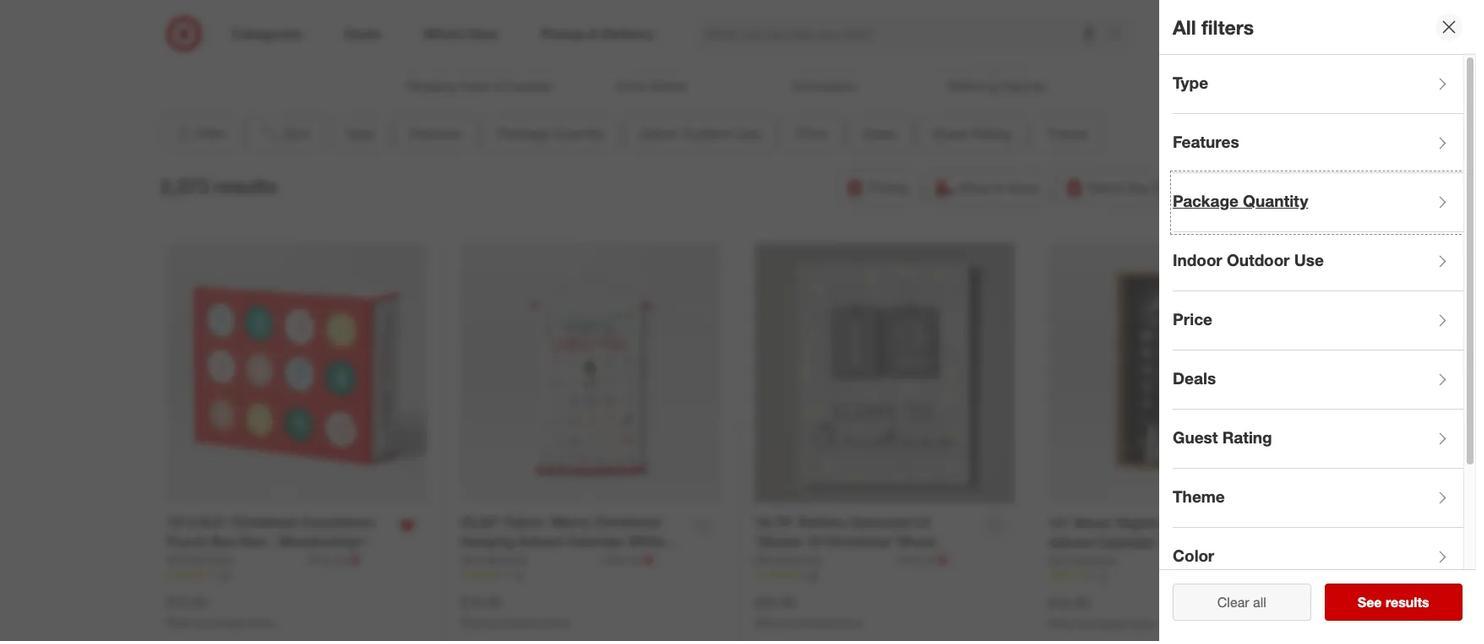 Task type: locate. For each thing, give the bounding box(es) containing it.
shipping button
[[1221, 169, 1317, 206]]

23.25"
[[461, 514, 501, 531]]

outdoor down the globes
[[683, 125, 733, 142]]

package right day
[[1173, 191, 1239, 210]]

10 link
[[461, 569, 721, 583]]

2,373
[[160, 174, 209, 198]]

1 horizontal spatial indoor
[[1173, 250, 1223, 269]]

features button down wrapping
[[395, 115, 476, 152]]

when down $15.00 at the right of page
[[1049, 618, 1075, 630]]

1 horizontal spatial $10.00 when purchased online
[[461, 594, 568, 629]]

features button up shipping at top right
[[1173, 114, 1464, 173]]

features inside all filters dialog
[[1173, 132, 1240, 151]]

1 horizontal spatial $10.00
[[461, 594, 501, 611]]

indoor outdoor use button down shipping at top right
[[1173, 232, 1464, 292]]

- right cream
[[912, 553, 917, 570]]

0 horizontal spatial features
[[409, 125, 462, 142]]

1 horizontal spatial guest rating button
[[1173, 410, 1464, 469]]

online down 8 "link"
[[1129, 618, 1156, 630]]

theme
[[1047, 125, 1088, 142], [1173, 487, 1225, 506]]

at down white
[[630, 553, 640, 567]]

type down all
[[1173, 72, 1209, 92]]

1 horizontal spatial type
[[1173, 72, 1209, 92]]

at for wood
[[924, 553, 934, 567]]

1 ¬ from the left
[[349, 552, 360, 569]]

0 horizontal spatial only at ¬
[[308, 552, 360, 569]]

when down hanging
[[461, 617, 487, 629]]

- right white
[[669, 533, 675, 550]]

wondershop link up 18
[[167, 552, 305, 569]]

calendar for 'nights
[[1098, 534, 1156, 551]]

indoor outdoor use down shipping button
[[1173, 250, 1325, 269]]

wondershop
[[167, 553, 234, 567], [461, 553, 528, 567], [755, 553, 822, 567], [1049, 553, 1116, 568]]

1 vertical spatial deals
[[1173, 368, 1216, 388]]

0 vertical spatial results
[[214, 174, 277, 198]]

'sleeps
[[755, 533, 802, 550]]

0 vertical spatial wood
[[1074, 515, 1111, 532]]

wondershop™
[[278, 533, 367, 550], [461, 553, 549, 570], [755, 572, 843, 589], [1049, 573, 1138, 590]]

online for with
[[1129, 618, 1156, 630]]

all
[[1254, 594, 1267, 611]]

indoor inside all filters dialog
[[1173, 250, 1223, 269]]

purchased for 23.25" fabric 'merry christmas' hanging advent calendar white - wondershop™
[[490, 617, 538, 629]]

with
[[1160, 534, 1187, 551]]

shop in store
[[959, 179, 1039, 196]]

13"x16.5" christmas countdown punch box red - wondershop™ image
[[167, 243, 427, 503], [167, 243, 427, 503]]

only at ¬ down 13"x16.5" christmas countdown punch box red - wondershop™
[[308, 552, 360, 569]]

box
[[211, 533, 236, 550]]

0 horizontal spatial wood
[[898, 533, 935, 550]]

guest inside all filters dialog
[[1173, 427, 1218, 447]]

only up 10 link on the left bottom of the page
[[602, 553, 627, 567]]

1 vertical spatial outdoor
[[1227, 250, 1290, 269]]

online inside $15.00 when purchased online
[[1129, 618, 1156, 630]]

1 horizontal spatial calendar
[[1098, 534, 1156, 551]]

- inside the 23.25" fabric 'merry christmas' hanging advent calendar white - wondershop™
[[669, 533, 675, 550]]

purchased for 14" wood 'nights 'til christmas' advent calendar with wreath counter black/white - wondershop™
[[1078, 618, 1126, 630]]

purchased down the 10
[[490, 617, 538, 629]]

0 vertical spatial type button
[[1173, 55, 1464, 114]]

sort
[[284, 125, 310, 142]]

only at ¬ down 'lit'
[[897, 552, 948, 569]]

package
[[497, 125, 550, 142], [1173, 191, 1239, 210]]

1 horizontal spatial type button
[[1173, 55, 1464, 114]]

price button
[[782, 115, 841, 152], [1173, 292, 1464, 351]]

indoor outdoor use down the globes
[[640, 125, 761, 142]]

calendar for 'merry
[[567, 533, 625, 550]]

clear all
[[1218, 594, 1267, 611]]

countdown
[[301, 514, 375, 531], [755, 553, 829, 570]]

0 vertical spatial deals
[[862, 125, 896, 142]]

wondershop™ inside 18.78" battery operated lit 'sleeps 'til christmas' wood countdown sign cream - wondershop™
[[755, 572, 843, 589]]

$10.00
[[167, 594, 207, 611], [461, 594, 501, 611]]

online inside $25.00 when purchased online
[[835, 617, 862, 629]]

wood
[[1074, 515, 1111, 532], [898, 533, 935, 550]]

globes
[[650, 79, 687, 93]]

0 horizontal spatial outdoor
[[683, 125, 733, 142]]

matching pajamas
[[949, 79, 1046, 93]]

10
[[513, 569, 524, 582]]

¬
[[349, 552, 360, 569], [643, 552, 654, 569], [937, 552, 948, 569]]

1 vertical spatial package
[[1173, 191, 1239, 210]]

1 vertical spatial guest rating
[[1173, 427, 1273, 447]]

0 vertical spatial quantity
[[553, 125, 604, 142]]

only at ¬
[[308, 552, 360, 569], [602, 552, 654, 569], [897, 552, 948, 569]]

deals inside all filters dialog
[[1173, 368, 1216, 388]]

8 link
[[1049, 569, 1310, 584]]

0 vertical spatial package
[[497, 125, 550, 142]]

1 vertical spatial rating
[[1223, 427, 1273, 447]]

0 horizontal spatial type
[[345, 125, 374, 142]]

filter button
[[160, 115, 239, 152]]

countdown up 18 link
[[301, 514, 375, 531]]

only up 18 link
[[308, 553, 332, 567]]

23.25" fabric 'merry christmas' hanging advent calendar white - wondershop™ image
[[461, 243, 721, 503], [461, 243, 721, 503]]

quantity inside all filters dialog
[[1244, 191, 1309, 210]]

'til
[[806, 533, 821, 550]]

indoor down snow globes
[[640, 125, 679, 142]]

1 $10.00 when purchased online from the left
[[167, 594, 274, 629]]

use
[[737, 125, 761, 142], [1295, 250, 1325, 269]]

1 horizontal spatial guest
[[1173, 427, 1218, 447]]

1 horizontal spatial theme
[[1173, 487, 1225, 506]]

0 horizontal spatial deals button
[[848, 115, 911, 152]]

8
[[1101, 570, 1107, 583]]

1 horizontal spatial outdoor
[[1227, 250, 1290, 269]]

wondershop link up the 99
[[755, 552, 893, 569]]

1 vertical spatial wood
[[898, 533, 935, 550]]

black/white
[[1105, 553, 1183, 570]]

delivery
[[1154, 179, 1203, 196]]

1 vertical spatial indoor outdoor use
[[1173, 250, 1325, 269]]

99 link
[[755, 569, 1015, 583]]

advent up the counter
[[1049, 534, 1094, 551]]

wondershop link up the 10
[[461, 552, 599, 569]]

0 vertical spatial guest rating button
[[918, 115, 1025, 152]]

outdoor down shipping button
[[1227, 250, 1290, 269]]

wondershop down punch
[[167, 553, 234, 567]]

only at ¬ down white
[[602, 552, 654, 569]]

18.78" battery operated lit 'sleeps 'til christmas' wood countdown sign cream - wondershop™ image
[[755, 243, 1015, 503], [755, 243, 1015, 503]]

1 vertical spatial guest
[[1173, 427, 1218, 447]]

christmas' up wreath
[[1186, 515, 1256, 532]]

results for see results
[[1386, 594, 1430, 611]]

when inside $15.00 when purchased online
[[1049, 618, 1075, 630]]

1 horizontal spatial theme button
[[1173, 469, 1464, 528]]

calendar down 'merry
[[567, 533, 625, 550]]

indoor down delivery
[[1173, 250, 1223, 269]]

1 horizontal spatial indoor outdoor use button
[[1173, 232, 1464, 292]]

14" wood 'nights 'til christmas' advent calendar with wreath counter black/white - wondershop™ image
[[1049, 243, 1310, 504], [1049, 243, 1310, 504]]

features button
[[1173, 114, 1464, 173], [395, 115, 476, 152]]

indoor outdoor use button down the globes
[[625, 115, 775, 152]]

package down supplies
[[497, 125, 550, 142]]

deals button
[[848, 115, 911, 152], [1173, 351, 1464, 410]]

only at ¬ for wondershop™
[[308, 552, 360, 569]]

2 $10.00 when purchased online from the left
[[461, 594, 568, 629]]

$15.00
[[1049, 595, 1090, 612]]

$10.00 down hanging
[[461, 594, 501, 611]]

wood right 14"
[[1074, 515, 1111, 532]]

filters
[[1202, 15, 1254, 39]]

1 horizontal spatial price
[[1173, 309, 1213, 329]]

deals
[[862, 125, 896, 142], [1173, 368, 1216, 388]]

0 horizontal spatial use
[[737, 125, 761, 142]]

only at ¬ for wood
[[897, 552, 948, 569]]

2 $10.00 from the left
[[461, 594, 501, 611]]

when
[[167, 617, 193, 629], [461, 617, 487, 629], [755, 617, 781, 629], [1049, 618, 1075, 630]]

1 vertical spatial countdown
[[755, 553, 829, 570]]

package quantity button
[[483, 115, 619, 152], [1173, 173, 1464, 232]]

purchased for 13"x16.5" christmas countdown punch box red - wondershop™
[[196, 617, 244, 629]]

wondershop down hanging
[[461, 553, 528, 567]]

0 vertical spatial indoor outdoor use button
[[625, 115, 775, 152]]

type
[[1173, 72, 1209, 92], [345, 125, 374, 142]]

all
[[1173, 15, 1197, 39]]

0 vertical spatial indoor
[[640, 125, 679, 142]]

package quantity
[[497, 125, 604, 142], [1173, 191, 1309, 210]]

1 vertical spatial package quantity
[[1173, 191, 1309, 210]]

wood down 'lit'
[[898, 533, 935, 550]]

0 horizontal spatial package
[[497, 125, 550, 142]]

when inside $25.00 when purchased online
[[755, 617, 781, 629]]

at
[[336, 553, 346, 567], [630, 553, 640, 567], [924, 553, 934, 567], [1219, 553, 1229, 568]]

wondershop up 8
[[1049, 553, 1116, 568]]

at down 'lit'
[[924, 553, 934, 567]]

0 vertical spatial guest
[[932, 125, 968, 142]]

online
[[247, 617, 274, 629], [541, 617, 568, 629], [835, 617, 862, 629], [1129, 618, 1156, 630]]

$10.00 when purchased online down the 10
[[461, 594, 568, 629]]

red
[[240, 533, 265, 550]]

wrapping paper & supplies link
[[393, 0, 566, 95]]

1 vertical spatial theme
[[1173, 487, 1225, 506]]

- inside 14" wood 'nights 'til christmas' advent calendar with wreath counter black/white - wondershop™
[[1186, 553, 1192, 570]]

only down wreath
[[1191, 553, 1215, 568]]

0 horizontal spatial price
[[796, 125, 827, 142]]

2 only at ¬ from the left
[[602, 552, 654, 569]]

1 horizontal spatial package quantity
[[1173, 191, 1309, 210]]

1 vertical spatial quantity
[[1244, 191, 1309, 210]]

pajamas
[[1001, 79, 1046, 93]]

2 horizontal spatial only at ¬
[[897, 552, 948, 569]]

1 vertical spatial deals button
[[1173, 351, 1464, 410]]

¬ for wood
[[937, 552, 948, 569]]

wondershop™ up the $25.00
[[755, 572, 843, 589]]

purchased down 18
[[196, 617, 244, 629]]

indoor outdoor use inside all filters dialog
[[1173, 250, 1325, 269]]

0 horizontal spatial deals
[[862, 125, 896, 142]]

paper
[[460, 79, 492, 93]]

0 vertical spatial package quantity button
[[483, 115, 619, 152]]

advent inside the 23.25" fabric 'merry christmas' hanging advent calendar white - wondershop™
[[518, 533, 563, 550]]

purchased down the $25.00
[[784, 617, 832, 629]]

0 horizontal spatial rating
[[972, 125, 1011, 142]]

indoor outdoor use button
[[625, 115, 775, 152], [1173, 232, 1464, 292]]

0 vertical spatial type
[[1173, 72, 1209, 92]]

0 horizontal spatial theme
[[1047, 125, 1088, 142]]

all filters
[[1173, 15, 1254, 39]]

0 horizontal spatial ¬
[[349, 552, 360, 569]]

$10.00 when purchased online for hanging
[[461, 594, 568, 629]]

1 horizontal spatial rating
[[1223, 427, 1273, 447]]

christmas' up sign
[[825, 533, 894, 550]]

-
[[269, 533, 275, 550], [669, 533, 675, 550], [912, 553, 917, 570], [1186, 553, 1192, 570]]

2 ¬ from the left
[[643, 552, 654, 569]]

0 horizontal spatial calendar
[[567, 533, 625, 550]]

0 vertical spatial use
[[737, 125, 761, 142]]

purchased inside $25.00 when purchased online
[[784, 617, 832, 629]]

search button
[[1101, 15, 1142, 56]]

0 horizontal spatial indoor
[[640, 125, 679, 142]]

calendar inside 14" wood 'nights 'til christmas' advent calendar with wreath counter black/white - wondershop™
[[1098, 534, 1156, 551]]

1 horizontal spatial package
[[1173, 191, 1239, 210]]

1 horizontal spatial wood
[[1074, 515, 1111, 532]]

advent down fabric
[[518, 533, 563, 550]]

0 vertical spatial countdown
[[301, 514, 375, 531]]

only up 99 link
[[897, 553, 921, 567]]

online down 10 link on the left bottom of the page
[[541, 617, 568, 629]]

1 vertical spatial type
[[345, 125, 374, 142]]

1 horizontal spatial deals button
[[1173, 351, 1464, 410]]

features
[[409, 125, 462, 142], [1173, 132, 1240, 151]]

wondershop link for wood
[[1049, 553, 1188, 569]]

snow globes link
[[566, 0, 738, 95]]

wood inside 18.78" battery operated lit 'sleeps 'til christmas' wood countdown sign cream - wondershop™
[[898, 533, 935, 550]]

results inside button
[[1386, 594, 1430, 611]]

countdown down 'sleeps
[[755, 553, 829, 570]]

0 vertical spatial indoor outdoor use
[[640, 125, 761, 142]]

1 vertical spatial price button
[[1173, 292, 1464, 351]]

- down with
[[1186, 553, 1192, 570]]

wondershop link for battery
[[755, 552, 893, 569]]

at up 18 link
[[336, 553, 346, 567]]

shop
[[959, 179, 991, 196]]

wondershop link up 8
[[1049, 553, 1188, 569]]

0 horizontal spatial guest rating
[[932, 125, 1011, 142]]

results
[[214, 174, 277, 198], [1386, 594, 1430, 611]]

0 vertical spatial package quantity
[[497, 125, 604, 142]]

when down the $25.00
[[755, 617, 781, 629]]

purchased inside $15.00 when purchased online
[[1078, 618, 1126, 630]]

1 only at ¬ from the left
[[308, 552, 360, 569]]

punch
[[167, 533, 207, 550]]

wondershop for 14"
[[1049, 553, 1116, 568]]

23.25" fabric 'merry christmas' hanging advent calendar white - wondershop™ link
[[461, 513, 681, 570]]

1 horizontal spatial features
[[1173, 132, 1240, 151]]

wondershop™ inside the 23.25" fabric 'merry christmas' hanging advent calendar white - wondershop™
[[461, 553, 549, 570]]

0 horizontal spatial guest rating button
[[918, 115, 1025, 152]]

0 horizontal spatial $10.00 when purchased online
[[167, 594, 274, 629]]

$10.00 when purchased online down 18
[[167, 594, 274, 629]]

3 ¬ from the left
[[937, 552, 948, 569]]

price inside all filters dialog
[[1173, 309, 1213, 329]]

- right red
[[269, 533, 275, 550]]

1 horizontal spatial quantity
[[1244, 191, 1309, 210]]

'merry
[[548, 514, 590, 531]]

1 horizontal spatial package quantity button
[[1173, 173, 1464, 232]]

2 horizontal spatial ¬
[[937, 552, 948, 569]]

0 horizontal spatial christmas'
[[594, 514, 663, 531]]

1 horizontal spatial indoor outdoor use
[[1173, 250, 1325, 269]]

$10.00 for 23.25" fabric 'merry christmas' hanging advent calendar white - wondershop™
[[461, 594, 501, 611]]

results right see
[[1386, 594, 1430, 611]]

$25.00
[[755, 594, 795, 611]]

1 vertical spatial indoor outdoor use button
[[1173, 232, 1464, 292]]

1 horizontal spatial deals
[[1173, 368, 1216, 388]]

0 vertical spatial guest rating
[[932, 125, 1011, 142]]

christmas'
[[594, 514, 663, 531], [1186, 515, 1256, 532], [825, 533, 894, 550]]

wondershop™ up 18 link
[[278, 533, 367, 550]]

christmas' up white
[[594, 514, 663, 531]]

christmas' inside 18.78" battery operated lit 'sleeps 'til christmas' wood countdown sign cream - wondershop™
[[825, 533, 894, 550]]

guest rating
[[932, 125, 1011, 142], [1173, 427, 1273, 447]]

theme button
[[1032, 115, 1103, 152], [1173, 469, 1464, 528]]

purchased down $15.00 at the right of page
[[1078, 618, 1126, 630]]

1 horizontal spatial advent
[[1049, 534, 1094, 551]]

online down 18 link
[[247, 617, 274, 629]]

wondershop™ down hanging
[[461, 553, 549, 570]]

$10.00 down punch
[[167, 594, 207, 611]]

rating
[[972, 125, 1011, 142], [1223, 427, 1273, 447]]

purchased
[[196, 617, 244, 629], [490, 617, 538, 629], [784, 617, 832, 629], [1078, 618, 1126, 630]]

calendar inside the 23.25" fabric 'merry christmas' hanging advent calendar white - wondershop™
[[567, 533, 625, 550]]

at for white
[[630, 553, 640, 567]]

when for 14" wood 'nights 'til christmas' advent calendar with wreath counter black/white - wondershop™
[[1049, 618, 1075, 630]]

0 horizontal spatial $10.00
[[167, 594, 207, 611]]

wondershop down 'sleeps
[[755, 553, 822, 567]]

1 $10.00 from the left
[[167, 594, 207, 611]]

3 only at ¬ from the left
[[897, 552, 948, 569]]

features up delivery
[[1173, 132, 1240, 151]]

1 horizontal spatial results
[[1386, 594, 1430, 611]]

0 horizontal spatial countdown
[[301, 514, 375, 531]]

when down punch
[[167, 617, 193, 629]]

1 vertical spatial type button
[[331, 115, 388, 152]]

type button
[[1173, 55, 1464, 114], [331, 115, 388, 152]]

1 horizontal spatial guest rating
[[1173, 427, 1273, 447]]

1 horizontal spatial ¬
[[643, 552, 654, 569]]

99
[[807, 569, 819, 582]]

results right 2,373
[[214, 174, 277, 198]]

advent inside 14" wood 'nights 'til christmas' advent calendar with wreath counter black/white - wondershop™
[[1049, 534, 1094, 551]]

calendar
[[567, 533, 625, 550], [1098, 534, 1156, 551]]

advent for wood
[[1049, 534, 1094, 551]]

at down wreath
[[1219, 553, 1229, 568]]

package inside all filters dialog
[[1173, 191, 1239, 210]]

online down 99 link
[[835, 617, 862, 629]]

online for wood
[[835, 617, 862, 629]]

1 horizontal spatial christmas'
[[825, 533, 894, 550]]

see results button
[[1325, 584, 1463, 621]]

type right sort
[[345, 125, 374, 142]]

wondershop™ down the counter
[[1049, 573, 1138, 590]]

features down wrapping
[[409, 125, 462, 142]]

calendar down 'nights
[[1098, 534, 1156, 551]]

2 horizontal spatial christmas'
[[1186, 515, 1256, 532]]

1 horizontal spatial price button
[[1173, 292, 1464, 351]]

lit
[[914, 514, 931, 531]]



Task type: vqa. For each thing, say whether or not it's contained in the screenshot.


Task type: describe. For each thing, give the bounding box(es) containing it.
1 vertical spatial theme button
[[1173, 469, 1464, 528]]

18.78"
[[755, 514, 795, 531]]

0 horizontal spatial type button
[[331, 115, 388, 152]]

clear
[[1218, 594, 1250, 611]]

snow
[[617, 79, 646, 93]]

wrapping paper & supplies
[[407, 79, 552, 93]]

christmas' inside the 23.25" fabric 'merry christmas' hanging advent calendar white - wondershop™
[[594, 514, 663, 531]]

operated
[[850, 514, 911, 531]]

sort button
[[246, 115, 324, 152]]

search
[[1101, 27, 1142, 44]]

use inside all filters dialog
[[1295, 250, 1325, 269]]

wrapping
[[407, 79, 457, 93]]

filter
[[197, 125, 226, 142]]

when for 23.25" fabric 'merry christmas' hanging advent calendar white - wondershop™
[[461, 617, 487, 629]]

christmas
[[231, 514, 297, 531]]

13"x16.5" christmas countdown punch box red - wondershop™
[[167, 514, 375, 550]]

snow globes
[[617, 79, 687, 93]]

wood inside 14" wood 'nights 'til christmas' advent calendar with wreath counter black/white - wondershop™
[[1074, 515, 1111, 532]]

same day delivery
[[1088, 179, 1203, 196]]

wreath
[[1191, 534, 1236, 551]]

when for 18.78" battery operated lit 'sleeps 'til christmas' wood countdown sign cream - wondershop™
[[755, 617, 781, 629]]

14"
[[1049, 515, 1070, 532]]

hanging
[[461, 533, 514, 550]]

wondershop™ inside 14" wood 'nights 'til christmas' advent calendar with wreath counter black/white - wondershop™
[[1049, 573, 1138, 590]]

same day delivery button
[[1057, 169, 1214, 206]]

wondershop for 18.78"
[[755, 553, 822, 567]]

wondershop link for christmas
[[167, 552, 305, 569]]

countdown inside 18.78" battery operated lit 'sleeps 'til christmas' wood countdown sign cream - wondershop™
[[755, 553, 829, 570]]

¬ for white
[[643, 552, 654, 569]]

0 vertical spatial theme
[[1047, 125, 1088, 142]]

only for wood
[[897, 553, 921, 567]]

online for white
[[541, 617, 568, 629]]

see
[[1358, 594, 1383, 611]]

What can we help you find? suggestions appear below search field
[[695, 15, 1113, 52]]

only at ¬ for white
[[602, 552, 654, 569]]

matching pajamas link
[[911, 0, 1084, 95]]

fabric
[[505, 514, 545, 531]]

wondershop for 23.25"
[[461, 553, 528, 567]]

pickup
[[869, 179, 910, 196]]

18
[[219, 569, 230, 582]]

white
[[629, 533, 665, 550]]

results for 2,373 results
[[214, 174, 277, 198]]

only for wondershop™
[[308, 553, 332, 567]]

&
[[495, 79, 503, 93]]

outdoor inside all filters dialog
[[1227, 250, 1290, 269]]

when for 13"x16.5" christmas countdown punch box red - wondershop™
[[167, 617, 193, 629]]

¬ for wondershop™
[[349, 552, 360, 569]]

guest rating inside all filters dialog
[[1173, 427, 1273, 447]]

shop in store button
[[927, 169, 1050, 206]]

see results
[[1358, 594, 1430, 611]]

'til
[[1164, 515, 1183, 532]]

store
[[1009, 179, 1039, 196]]

wondershop link for fabric
[[461, 552, 599, 569]]

rating inside all filters dialog
[[1223, 427, 1273, 447]]

counter
[[1049, 553, 1101, 570]]

nutcrackers link
[[738, 0, 911, 95]]

in
[[995, 179, 1005, 196]]

$10.00 for 13"x16.5" christmas countdown punch box red - wondershop™
[[167, 594, 207, 611]]

christmas' inside 14" wood 'nights 'til christmas' advent calendar with wreath counter black/white - wondershop™
[[1186, 515, 1256, 532]]

'nights
[[1114, 515, 1160, 532]]

shipping
[[1252, 179, 1306, 196]]

indoor outdoor use button inside all filters dialog
[[1173, 232, 1464, 292]]

matching
[[949, 79, 998, 93]]

14" wood 'nights 'til christmas' advent calendar with wreath counter black/white - wondershop™
[[1049, 515, 1256, 590]]

only for white
[[602, 553, 627, 567]]

sign
[[833, 553, 861, 570]]

supplies
[[506, 79, 552, 93]]

2,373 results
[[160, 174, 277, 198]]

- inside 13"x16.5" christmas countdown punch box red - wondershop™
[[269, 533, 275, 550]]

0 vertical spatial theme button
[[1032, 115, 1103, 152]]

14" wood 'nights 'til christmas' advent calendar with wreath counter black/white - wondershop™ link
[[1049, 514, 1270, 590]]

0 horizontal spatial features button
[[395, 115, 476, 152]]

day
[[1127, 179, 1150, 196]]

0 horizontal spatial guest
[[932, 125, 968, 142]]

$15.00 when purchased online
[[1049, 595, 1156, 630]]

online for wondershop™
[[247, 617, 274, 629]]

countdown inside 13"x16.5" christmas countdown punch box red - wondershop™
[[301, 514, 375, 531]]

$10.00 when purchased online for box
[[167, 594, 274, 629]]

- inside 18.78" battery operated lit 'sleeps 'til christmas' wood countdown sign cream - wondershop™
[[912, 553, 917, 570]]

0 horizontal spatial quantity
[[553, 125, 604, 142]]

same
[[1088, 179, 1123, 196]]

clear all button
[[1173, 584, 1311, 621]]

package quantity inside all filters dialog
[[1173, 191, 1309, 210]]

0 horizontal spatial package quantity button
[[483, 115, 619, 152]]

color
[[1173, 546, 1215, 565]]

wondershop™ inside 13"x16.5" christmas countdown punch box red - wondershop™
[[278, 533, 367, 550]]

battery
[[799, 514, 846, 531]]

$25.00 when purchased online
[[755, 594, 862, 629]]

type inside all filters dialog
[[1173, 72, 1209, 92]]

cream
[[865, 553, 908, 570]]

only at
[[1191, 553, 1229, 568]]

23.25" fabric 'merry christmas' hanging advent calendar white - wondershop™
[[461, 514, 675, 570]]

0 horizontal spatial price button
[[782, 115, 841, 152]]

all filters dialog
[[1160, 0, 1477, 642]]

nutcrackers
[[793, 79, 857, 93]]

13"x16.5" christmas countdown punch box red - wondershop™ link
[[167, 513, 387, 552]]

advent for fabric
[[518, 533, 563, 550]]

at for wondershop™
[[336, 553, 346, 567]]

wondershop for 13"x16.5"
[[167, 553, 234, 567]]

0 vertical spatial price
[[796, 125, 827, 142]]

theme inside all filters dialog
[[1173, 487, 1225, 506]]

0 vertical spatial rating
[[972, 125, 1011, 142]]

1 horizontal spatial features button
[[1173, 114, 1464, 173]]

color button
[[1173, 528, 1464, 587]]

18.78" battery operated lit 'sleeps 'til christmas' wood countdown sign cream - wondershop™
[[755, 514, 935, 589]]

0 horizontal spatial indoor outdoor use button
[[625, 115, 775, 152]]

pickup button
[[838, 169, 921, 206]]

1 vertical spatial guest rating button
[[1173, 410, 1464, 469]]

0 vertical spatial deals button
[[848, 115, 911, 152]]

13"x16.5"
[[167, 514, 228, 531]]

0 vertical spatial outdoor
[[683, 125, 733, 142]]

0 horizontal spatial indoor outdoor use
[[640, 125, 761, 142]]

18 link
[[167, 569, 427, 583]]

18.78" battery operated lit 'sleeps 'til christmas' wood countdown sign cream - wondershop™ link
[[755, 513, 975, 589]]

purchased for 18.78" battery operated lit 'sleeps 'til christmas' wood countdown sign cream - wondershop™
[[784, 617, 832, 629]]



